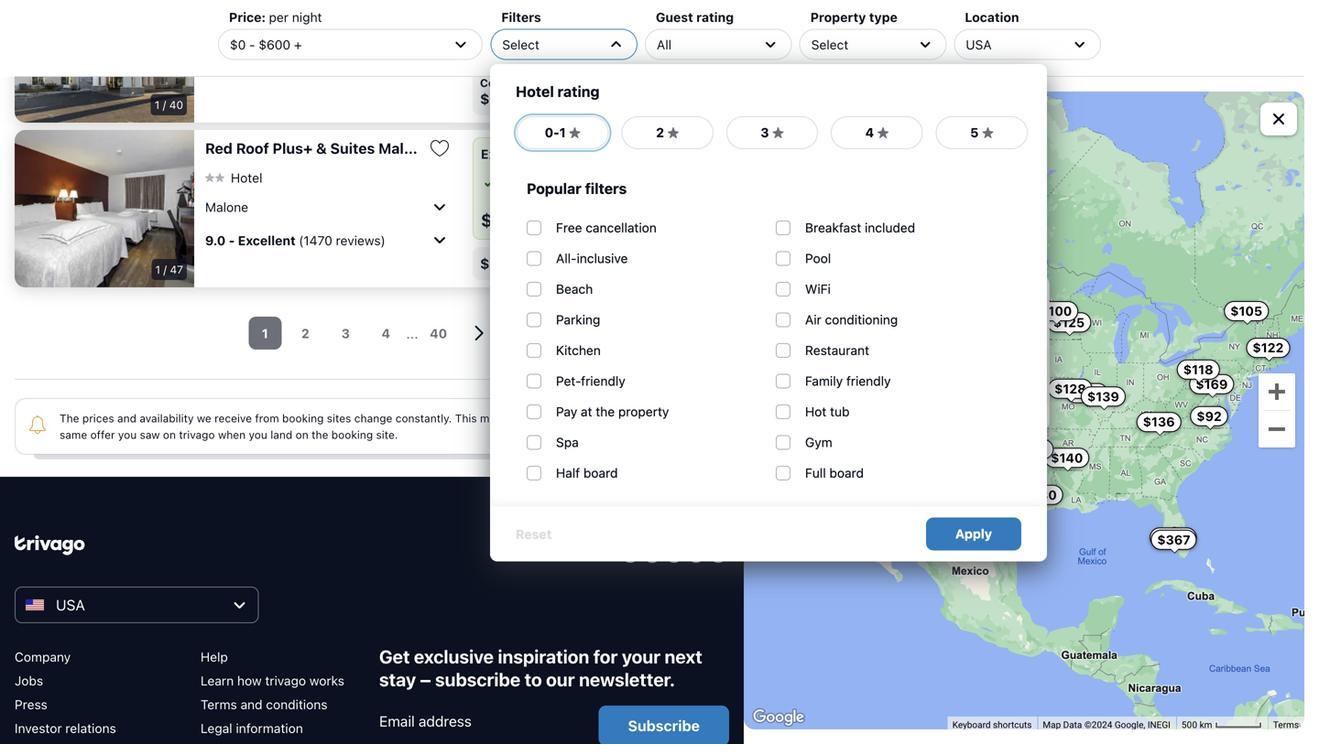 Task type: describe. For each thing, give the bounding box(es) containing it.
and for inn
[[936, 285, 959, 300]]

all-inclusive
[[556, 251, 628, 266]]

pool
[[805, 251, 831, 266]]

4 button for leftmost 3 button
[[369, 317, 402, 350]]

price:
[[819, 414, 850, 426]]

0 vertical spatial $105
[[481, 209, 525, 231]]

half board
[[556, 466, 618, 481]]

$139 button
[[1081, 387, 1126, 407]]

5 button
[[935, 115, 1029, 150]]

springs
[[238, 17, 283, 32]]

help learn how trivago works terms and conditions legal information
[[201, 650, 344, 737]]

(2035
[[306, 51, 342, 66]]

keyboard shortcuts button
[[952, 719, 1032, 732]]

conditioning
[[825, 312, 898, 327]]

rating for hotel rating
[[557, 83, 600, 100]]

1 vertical spatial terms
[[1273, 720, 1299, 731]]

cancellation inside "button"
[[525, 177, 592, 190]]

Half board checkbox
[[527, 466, 541, 481]]

popular filters
[[527, 180, 627, 197]]

our for our lowest price
[[619, 148, 639, 161]]

family friendly
[[805, 374, 891, 389]]

1 for 1 / 47
[[155, 263, 160, 276]]

hampton
[[852, 285, 910, 300]]

terms inside the help learn how trivago works terms and conditions legal information
[[201, 698, 237, 713]]

for
[[593, 646, 618, 668]]

2 button for leftmost 3 button
[[289, 317, 322, 350]]

/ for $105
[[163, 263, 167, 276]]

0 vertical spatial 40
[[169, 98, 183, 111]]

$92 button
[[1190, 407, 1228, 427]]

$169 $105
[[1196, 304, 1262, 392]]

$128 button
[[1048, 379, 1093, 399]]

pet-friendly
[[556, 374, 625, 389]]

beach
[[556, 282, 593, 297]]

...
[[406, 325, 418, 342]]

excellent for 9.0
[[238, 233, 296, 248]]

always
[[583, 412, 618, 425]]

and for prices
[[117, 412, 136, 425]]

price
[[681, 148, 709, 161]]

terms link
[[1273, 720, 1299, 731]]

rating for guest rating
[[696, 10, 734, 25]]

1 vertical spatial reviews)
[[336, 233, 385, 248]]

all
[[657, 37, 672, 52]]

$113 button
[[1066, 383, 1108, 404]]

press link
[[15, 698, 47, 713]]

$367 button
[[1151, 530, 1197, 550]]

exclusive
[[414, 646, 494, 668]]

and inside the help learn how trivago works terms and conditions legal information
[[240, 698, 263, 713]]

view deal button for $79
[[604, 20, 714, 53]]

$164 inside button
[[811, 442, 847, 460]]

to
[[525, 669, 542, 691]]

our
[[546, 669, 575, 691]]

rock springs
[[205, 17, 283, 32]]

red roof plus+ & suites malone
[[205, 140, 430, 157]]

$172 button
[[780, 395, 824, 415]]

we
[[197, 412, 211, 425]]

0 horizontal spatial 2
[[301, 326, 309, 341]]

1 horizontal spatial hotel
[[516, 83, 554, 100]]

reset button
[[516, 527, 552, 543]]

half
[[556, 466, 580, 481]]

Pool checkbox
[[776, 251, 791, 266]]

legal
[[201, 721, 232, 737]]

0 horizontal spatial 3 button
[[329, 317, 362, 350]]

investor
[[15, 721, 62, 737]]

comfort inn & suites rock springs, (rock springs, usa) image
[[15, 0, 194, 123]]

0 vertical spatial $164
[[848, 378, 893, 399]]

free cancellation inside free cancellation "button"
[[497, 177, 592, 190]]

breakfast included inside button
[[612, 177, 709, 190]]

subscribe
[[435, 669, 520, 691]]

0-
[[545, 125, 559, 140]]

friendly for pet-friendly
[[581, 374, 625, 389]]

our lowest price: button
[[749, 405, 1049, 433]]

pay
[[556, 404, 577, 420]]

sites
[[327, 412, 351, 425]]

usa
[[966, 37, 992, 52]]

500
[[1182, 720, 1197, 731]]

2 button for the right 3 button
[[621, 115, 714, 150]]

property
[[618, 404, 669, 420]]

0 horizontal spatial 4
[[382, 326, 390, 341]]

$136
[[1143, 415, 1175, 430]]

inn for suites
[[913, 285, 933, 300]]

2 horizontal spatial the
[[644, 412, 661, 425]]

$99
[[767, 401, 793, 416]]

- for 8.4
[[229, 51, 236, 66]]

air
[[805, 312, 822, 327]]

inn for $79
[[529, 76, 546, 89]]

8.4
[[205, 51, 226, 66]]

gym
[[805, 435, 833, 450]]

$105 inside $169 $105
[[1231, 304, 1262, 319]]

$122 button
[[1246, 338, 1290, 358]]

0 horizontal spatial you
[[118, 429, 137, 442]]

Free cancellation checkbox
[[527, 221, 541, 235]]

$118 button
[[1177, 360, 1220, 380]]

Full board checkbox
[[776, 466, 791, 481]]

1 horizontal spatial booking
[[331, 429, 373, 442]]

$0
[[230, 37, 246, 52]]

pet-
[[556, 374, 581, 389]]

1 horizontal spatial included
[[865, 220, 915, 235]]

hot tub
[[805, 404, 850, 420]]

view deal for $79
[[615, 28, 684, 45]]

0 vertical spatial booking
[[282, 412, 324, 425]]

lowest for price
[[642, 148, 678, 161]]

2 horizontal spatial you
[[517, 412, 536, 425]]

red roof plus+ & suites malone, (malone, usa) image
[[15, 130, 194, 288]]

1 vertical spatial cancellation
[[586, 220, 657, 235]]

1 horizontal spatial 3
[[761, 125, 769, 140]]

breakfast included button
[[596, 175, 709, 191]]

WiFi checkbox
[[776, 282, 791, 297]]

suites inside red roof plus+ & suites malone 'button'
[[330, 140, 375, 157]]

exact
[[664, 412, 692, 425]]

Spa checkbox
[[527, 435, 541, 450]]

0 horizontal spatial 3
[[341, 326, 350, 341]]

type
[[869, 10, 898, 25]]

rock springs button
[[205, 10, 451, 39]]

$124 button
[[782, 251, 827, 271]]

offer
[[90, 429, 115, 442]]

prices for the
[[82, 412, 114, 425]]

newsletter.
[[579, 669, 675, 691]]

$122
[[1253, 340, 1284, 356]]

not
[[563, 412, 580, 425]]

1 vertical spatial suites
[[963, 285, 1002, 300]]

$172
[[787, 397, 818, 412]]

guest rating
[[656, 10, 734, 25]]

0 horizontal spatial the
[[312, 429, 328, 442]]

included inside button
[[664, 177, 709, 190]]

company link
[[15, 650, 71, 665]]

0 vertical spatial reviews)
[[345, 51, 395, 66]]

more prices
[[630, 256, 700, 271]]

1 horizontal spatial breakfast included
[[805, 220, 915, 235]]

Family friendly checkbox
[[776, 374, 791, 389]]

$175
[[824, 415, 855, 430]]

full board
[[805, 466, 864, 481]]

price:
[[229, 10, 266, 25]]

500 km
[[1182, 720, 1215, 731]]

subscribe
[[628, 718, 700, 735]]

keyboard shortcuts
[[952, 720, 1032, 731]]

$0 - $600 +
[[230, 37, 302, 52]]

map region
[[744, 92, 1304, 730]]

learn
[[201, 674, 234, 689]]

1 horizontal spatial breakfast
[[805, 220, 861, 235]]

0 vertical spatial $79
[[481, 31, 515, 52]]

1 vertical spatial $105
[[480, 255, 516, 273]]

air conditioning
[[805, 312, 898, 327]]

friendly for family friendly
[[846, 374, 891, 389]]

1 horizontal spatial 3 button
[[725, 115, 819, 150]]

$600 inside button
[[1156, 530, 1191, 545]]

hotel button for malone
[[205, 170, 262, 186]]

free cancellation button
[[481, 175, 592, 191]]

9.0
[[205, 233, 226, 248]]

/ for $79
[[163, 98, 166, 111]]

legal information link
[[201, 721, 303, 737]]

relations
[[65, 721, 116, 737]]



Task type: locate. For each thing, give the bounding box(es) containing it.
1 horizontal spatial $600
[[1156, 530, 1191, 545]]

0 vertical spatial view
[[615, 28, 649, 45]]

conditions
[[266, 698, 327, 713]]

breakfast included up pool
[[805, 220, 915, 235]]

1 horizontal spatial hotel button
[[852, 307, 913, 320]]

trivago inside the help learn how trivago works terms and conditions legal information
[[265, 674, 306, 689]]

0 horizontal spatial hotel button
[[205, 170, 262, 186]]

select for property type
[[811, 37, 849, 52]]

on down availability
[[163, 429, 176, 442]]

$105 left free cancellation option
[[481, 209, 525, 231]]

free cancellation up free cancellation option
[[497, 177, 592, 190]]

hotel button down 'hampton'
[[852, 307, 913, 320]]

(1470
[[299, 233, 332, 248]]

get exclusive inspiration for your next stay – subscribe to our newsletter.
[[379, 646, 702, 691]]

0 vertical spatial malone
[[378, 140, 430, 157]]

0 horizontal spatial terms
[[201, 698, 237, 713]]

0 vertical spatial cancellation
[[525, 177, 592, 190]]

0 vertical spatial 2
[[656, 125, 664, 140]]

prices for more
[[664, 256, 700, 271]]

board right 'half'
[[583, 466, 618, 481]]

- right 8.4
[[229, 51, 236, 66]]

2 vertical spatial and
[[240, 698, 263, 713]]

prices
[[664, 256, 700, 271], [82, 412, 114, 425]]

$180
[[1025, 488, 1057, 503]]

2 button right 1 button
[[289, 317, 322, 350]]

40 inside 40 button
[[430, 326, 447, 341]]

trivago up conditions
[[265, 674, 306, 689]]

$99 button
[[761, 399, 799, 419]]

hampton inn and suites hemet, ca
[[852, 285, 1073, 300]]

2 board from the left
[[829, 466, 864, 481]]

Kitchen checkbox
[[527, 343, 541, 358]]

1 horizontal spatial $164
[[848, 378, 893, 399]]

Air conditioning checkbox
[[776, 313, 791, 327]]

0 vertical spatial view deal button
[[604, 20, 714, 53]]

deal down guest
[[653, 28, 684, 45]]

1 friendly from the left
[[581, 374, 625, 389]]

1 vertical spatial trivago
[[265, 674, 306, 689]]

night
[[292, 10, 322, 25]]

1 horizontal spatial terms
[[1273, 720, 1299, 731]]

1 vertical spatial breakfast
[[805, 220, 861, 235]]

more prices button
[[623, 247, 722, 280]]

help link
[[201, 650, 228, 665]]

1 horizontal spatial suites
[[963, 285, 1002, 300]]

deal for $79
[[653, 28, 684, 45]]

0 vertical spatial terms
[[201, 698, 237, 713]]

1 vertical spatial $600
[[1156, 530, 1191, 545]]

deal for $105
[[653, 207, 684, 224]]

site.
[[376, 429, 398, 442]]

Hot tub checkbox
[[776, 405, 791, 419]]

0 vertical spatial expedia
[[481, 147, 531, 162]]

our for our lowest price:
[[756, 414, 777, 426]]

restaurant
[[805, 343, 869, 358]]

our up the breakfast included button
[[619, 148, 639, 161]]

friendly up tub
[[846, 374, 891, 389]]

0 horizontal spatial breakfast
[[612, 177, 661, 190]]

$105 left all-inclusive option
[[480, 255, 516, 273]]

1 vertical spatial hotel button
[[852, 307, 913, 320]]

lowest for price:
[[779, 414, 816, 426]]

2 friendly from the left
[[846, 374, 891, 389]]

inn
[[529, 76, 546, 89], [913, 285, 933, 300]]

the
[[60, 412, 79, 425]]

booking up land
[[282, 412, 324, 425]]

1 horizontal spatial friendly
[[846, 374, 891, 389]]

hotel for 8.8
[[885, 307, 913, 320]]

very
[[239, 51, 268, 66]]

2 vertical spatial hotel
[[885, 307, 913, 320]]

free inside free cancellation "button"
[[497, 177, 522, 190]]

1 vertical spatial free cancellation
[[556, 220, 657, 235]]

1 horizontal spatial expedia
[[848, 357, 892, 370]]

1 / 40
[[155, 98, 183, 111]]

at
[[581, 404, 592, 420]]

$139
[[1087, 389, 1119, 404]]

$79 inside comfort inn hotels $79
[[480, 90, 508, 108]]

1 vertical spatial prices
[[82, 412, 114, 425]]

0 horizontal spatial malone
[[205, 199, 248, 215]]

0 horizontal spatial rating
[[557, 83, 600, 100]]

8.8 - excellent
[[852, 329, 931, 342]]

1 horizontal spatial 2 button
[[621, 115, 714, 150]]

1 horizontal spatial prices
[[664, 256, 700, 271]]

3 button left ...
[[329, 317, 362, 350]]

$92
[[1197, 409, 1222, 424]]

$140
[[1051, 451, 1083, 466]]

2 deal from the top
[[653, 207, 684, 224]]

google image
[[748, 706, 809, 730]]

lowest up the breakfast included button
[[642, 148, 678, 161]]

from
[[255, 412, 279, 425]]

1 horizontal spatial trivago
[[265, 674, 306, 689]]

and left availability
[[117, 412, 136, 425]]

1 horizontal spatial malone
[[378, 140, 430, 157]]

inn right 'hampton'
[[913, 285, 933, 300]]

breakfast down our lowest price
[[612, 177, 661, 190]]

1 vertical spatial our
[[756, 414, 777, 426]]

breakfast
[[612, 177, 661, 190], [805, 220, 861, 235]]

select down filters
[[502, 37, 539, 52]]

included up 'hampton'
[[865, 220, 915, 235]]

1 horizontal spatial the
[[596, 404, 615, 420]]

lowest down $121
[[779, 414, 816, 426]]

1 vertical spatial 2 button
[[289, 317, 322, 350]]

©2024
[[1084, 720, 1112, 731]]

property type
[[810, 10, 898, 25]]

view for $105
[[615, 207, 649, 224]]

$79
[[481, 31, 515, 52], [480, 90, 508, 108]]

$79 down comfort
[[480, 90, 508, 108]]

help
[[201, 650, 228, 665]]

- for 9.0
[[229, 233, 235, 248]]

1 vertical spatial booking
[[331, 429, 373, 442]]

$106
[[812, 451, 844, 466]]

1 vertical spatial breakfast included
[[805, 220, 915, 235]]

0 horizontal spatial trivago
[[179, 429, 215, 442]]

$175 button
[[817, 413, 861, 433]]

free cancellation up inclusive
[[556, 220, 657, 235]]

0 horizontal spatial lowest
[[642, 148, 678, 161]]

next image
[[463, 318, 494, 349]]

$113
[[1072, 386, 1102, 401]]

rating
[[696, 10, 734, 25], [557, 83, 600, 100]]

2 button
[[621, 115, 714, 150], [289, 317, 322, 350]]

1 horizontal spatial 4 button
[[830, 115, 924, 150]]

hotel for malone
[[231, 170, 262, 185]]

0 vertical spatial prices
[[664, 256, 700, 271]]

3 button
[[725, 115, 819, 150], [329, 317, 362, 350]]

breakfast up pool
[[805, 220, 861, 235]]

friendly up pay at the property
[[581, 374, 625, 389]]

1 vertical spatial view deal button
[[604, 199, 714, 232]]

malone button
[[205, 192, 451, 222]]

2 view from the top
[[615, 207, 649, 224]]

9.0 - excellent (1470 reviews)
[[205, 233, 385, 248]]

1 horizontal spatial on
[[296, 429, 309, 442]]

- for $0
[[249, 37, 255, 52]]

1 vertical spatial included
[[865, 220, 915, 235]]

0 vertical spatial suites
[[330, 140, 375, 157]]

Beach checkbox
[[527, 282, 541, 297]]

0 vertical spatial hotel button
[[205, 170, 262, 186]]

0 vertical spatial 3 button
[[725, 115, 819, 150]]

0 vertical spatial and
[[936, 285, 959, 300]]

1 vertical spatial $79
[[480, 90, 508, 108]]

0 vertical spatial 2 button
[[621, 115, 714, 150]]

filters
[[501, 10, 541, 25]]

booking down sites
[[331, 429, 373, 442]]

our inside button
[[756, 414, 777, 426]]

2 button up the breakfast included button
[[621, 115, 714, 150]]

excellent for 8.8
[[881, 329, 931, 342]]

the right at
[[596, 404, 615, 420]]

board down $197 button
[[829, 466, 864, 481]]

inn inside comfort inn hotels $79
[[529, 76, 546, 89]]

trivago inside the prices and availability we receive from booking sites change constantly. this means you may not always find the exact same offer you saw on trivago when you land on the booking site.
[[179, 429, 215, 442]]

prices inside the prices and availability we receive from booking sites change constantly. this means you may not always find the exact same offer you saw on trivago when you land on the booking site.
[[82, 412, 114, 425]]

$105 up $122
[[1231, 304, 1262, 319]]

1 vertical spatial expedia
[[848, 357, 892, 370]]

inn left hotels
[[529, 76, 546, 89]]

- right 8.8
[[873, 329, 878, 342]]

Restaurant checkbox
[[776, 343, 791, 358]]

view down filters
[[615, 207, 649, 224]]

0 horizontal spatial on
[[163, 429, 176, 442]]

free left popular
[[497, 177, 522, 190]]

and inside the prices and availability we receive from booking sites change constantly. this means you may not always find the exact same offer you saw on trivago when you land on the booking site.
[[117, 412, 136, 425]]

1 vertical spatial free
[[556, 220, 582, 235]]

2 on from the left
[[296, 429, 309, 442]]

1 vertical spatial excellent
[[881, 329, 931, 342]]

0 horizontal spatial 2 button
[[289, 317, 322, 350]]

1 vertical spatial and
[[117, 412, 136, 425]]

1 vertical spatial hotel
[[231, 170, 262, 185]]

1 for 1 / 40
[[155, 98, 160, 111]]

apply
[[955, 527, 992, 542]]

included
[[664, 177, 709, 190], [865, 220, 915, 235]]

1 horizontal spatial excellent
[[881, 329, 931, 342]]

you left the may on the bottom
[[517, 412, 536, 425]]

Pay at the property checkbox
[[527, 405, 541, 419]]

prices inside button
[[664, 256, 700, 271]]

inegi
[[1148, 720, 1171, 731]]

1 horizontal spatial rating
[[696, 10, 734, 25]]

1 view deal from the top
[[615, 28, 684, 45]]

0 horizontal spatial excellent
[[238, 233, 296, 248]]

excellent right 8.8
[[881, 329, 931, 342]]

1 vertical spatial 40
[[430, 326, 447, 341]]

reviews)
[[345, 51, 395, 66], [336, 233, 385, 248]]

breakfast included down our lowest price
[[612, 177, 709, 190]]

- right $0
[[249, 37, 255, 52]]

0 horizontal spatial 4 button
[[369, 317, 402, 350]]

prices up "offer"
[[82, 412, 114, 425]]

0 vertical spatial 3
[[761, 125, 769, 140]]

0 vertical spatial rating
[[696, 10, 734, 25]]

1 select from the left
[[502, 37, 539, 52]]

5
[[970, 125, 979, 140]]

hotel button for 8.8
[[852, 307, 913, 320]]

view deal button for $105
[[604, 199, 714, 232]]

hotel down roof
[[231, 170, 262, 185]]

1 vertical spatial view
[[615, 207, 649, 224]]

red
[[205, 140, 233, 157]]

$79 down filters
[[481, 31, 515, 52]]

press
[[15, 698, 47, 713]]

0 vertical spatial included
[[664, 177, 709, 190]]

40 button
[[422, 317, 455, 350]]

Parking checkbox
[[527, 313, 541, 327]]

the prices and availability we receive from booking sites change constantly. this means you may not always find the exact same offer you saw on trivago when you land on the booking site.
[[60, 412, 692, 442]]

1 vertical spatial /
[[163, 263, 167, 276]]

0 vertical spatial view deal
[[615, 28, 684, 45]]

select
[[502, 37, 539, 52], [811, 37, 849, 52]]

more
[[630, 256, 660, 271]]

Gym checkbox
[[776, 435, 791, 450]]

reviews) right (1470
[[336, 233, 385, 248]]

0 vertical spatial free
[[497, 177, 522, 190]]

view left all
[[615, 28, 649, 45]]

lowest inside button
[[779, 414, 816, 426]]

malone right '&'
[[378, 140, 430, 157]]

1 horizontal spatial inn
[[913, 285, 933, 300]]

rating up 0-1 button
[[557, 83, 600, 100]]

deal down the breakfast included button
[[653, 207, 684, 224]]

+
[[294, 37, 302, 52]]

wifi
[[805, 282, 831, 297]]

hampton inn and suites hemet, ca image
[[749, 274, 841, 405]]

cancellation down 0-1 button
[[525, 177, 592, 190]]

1 horizontal spatial 40
[[430, 326, 447, 341]]

Breakfast included checkbox
[[776, 221, 791, 235]]

0 horizontal spatial expedia
[[481, 147, 531, 162]]

0 horizontal spatial select
[[502, 37, 539, 52]]

and right 'hampton'
[[936, 285, 959, 300]]

3 button right price
[[725, 115, 819, 150]]

free up the all-
[[556, 220, 582, 235]]

1 for 1
[[262, 326, 268, 341]]

suites left hemet,
[[963, 285, 1002, 300]]

terms down learn
[[201, 698, 237, 713]]

breakfast inside button
[[612, 177, 661, 190]]

1 button
[[249, 317, 282, 350]]

cancellation up inclusive
[[586, 220, 657, 235]]

comfort
[[480, 76, 526, 89]]

hotel up 8.8 - excellent
[[885, 307, 913, 320]]

$118
[[1183, 362, 1213, 377]]

suites right '&'
[[330, 140, 375, 157]]

1 vertical spatial malone
[[205, 199, 248, 215]]

prices right more
[[664, 256, 700, 271]]

excellent left (1470
[[238, 233, 296, 248]]

2 select from the left
[[811, 37, 849, 52]]

the down sites
[[312, 429, 328, 442]]

- for 8.8
[[873, 329, 878, 342]]

hotel up 0-
[[516, 83, 554, 100]]

1
[[155, 98, 160, 111], [559, 125, 566, 140], [155, 263, 160, 276], [262, 326, 268, 341]]

you left saw
[[118, 429, 137, 442]]

1 vertical spatial rating
[[557, 83, 600, 100]]

view deal
[[615, 28, 684, 45], [615, 207, 684, 224]]

on right land
[[296, 429, 309, 442]]

$197
[[820, 443, 850, 459]]

4 button
[[830, 115, 924, 150], [369, 317, 402, 350]]

malone inside button
[[205, 199, 248, 215]]

location
[[965, 10, 1019, 25]]

2 right 1 button
[[301, 326, 309, 341]]

0 vertical spatial $600
[[259, 37, 291, 52]]

you
[[517, 412, 536, 425], [118, 429, 137, 442], [249, 429, 267, 442]]

Pet-friendly checkbox
[[527, 374, 541, 389]]

2 view deal button from the top
[[604, 199, 714, 232]]

friendly
[[581, 374, 625, 389], [846, 374, 891, 389]]

hemet,
[[1005, 285, 1052, 300]]

select down property
[[811, 37, 849, 52]]

expedia up family friendly
[[848, 357, 892, 370]]

select for filters
[[502, 37, 539, 52]]

map data ©2024 google, inegi
[[1043, 720, 1171, 731]]

trivago down we
[[179, 429, 215, 442]]

your
[[622, 646, 661, 668]]

1 view deal button from the top
[[604, 20, 714, 53]]

reviews) right (2035
[[345, 51, 395, 66]]

1 horizontal spatial 4
[[865, 125, 874, 140]]

board for full board
[[829, 466, 864, 481]]

the right find
[[644, 412, 661, 425]]

All-inclusive checkbox
[[527, 251, 541, 266]]

- right the 9.0
[[229, 233, 235, 248]]

included down price
[[664, 177, 709, 190]]

1 on from the left
[[163, 429, 176, 442]]

2 vertical spatial $105
[[1231, 304, 1262, 319]]

1 board from the left
[[583, 466, 618, 481]]

4 button for the right 3 button
[[830, 115, 924, 150]]

0 horizontal spatial prices
[[82, 412, 114, 425]]

malone up the 9.0
[[205, 199, 248, 215]]

2 horizontal spatial and
[[936, 285, 959, 300]]

1 deal from the top
[[653, 28, 684, 45]]

view for $79
[[615, 28, 649, 45]]

board for half board
[[583, 466, 618, 481]]

hotel button down red
[[205, 170, 262, 186]]

0-1 button
[[516, 115, 610, 150]]

booking
[[282, 412, 324, 425], [331, 429, 373, 442]]

500 km button
[[1176, 717, 1268, 732]]

pay at the property
[[556, 404, 669, 420]]

3
[[761, 125, 769, 140], [341, 326, 350, 341]]

view deal for $105
[[615, 207, 684, 224]]

1 horizontal spatial free
[[556, 220, 582, 235]]

2 up our lowest price
[[656, 125, 664, 140]]

1 horizontal spatial you
[[249, 429, 267, 442]]

1 horizontal spatial select
[[811, 37, 849, 52]]

1 view from the top
[[615, 28, 649, 45]]

km
[[1200, 720, 1212, 731]]

$125 button
[[1047, 313, 1091, 333]]

expedia up free cancellation "button"
[[481, 147, 531, 162]]

0 horizontal spatial inn
[[529, 76, 546, 89]]

expedia for $164
[[848, 357, 892, 370]]

0 horizontal spatial $600
[[259, 37, 291, 52]]

and up legal information link
[[240, 698, 263, 713]]

0 horizontal spatial included
[[664, 177, 709, 190]]

get
[[379, 646, 410, 668]]

0 horizontal spatial and
[[117, 412, 136, 425]]

expedia for our lowest price
[[481, 147, 531, 162]]

2 view deal from the top
[[615, 207, 684, 224]]

our up gym option
[[756, 414, 777, 426]]

you down from
[[249, 429, 267, 442]]

1 horizontal spatial board
[[829, 466, 864, 481]]

terms right 500 km button
[[1273, 720, 1299, 731]]

view deal down the breakfast included button
[[615, 207, 684, 224]]

0 vertical spatial free cancellation
[[497, 177, 592, 190]]

inclusive
[[577, 251, 628, 266]]

Email address email field
[[379, 706, 584, 745]]

company
[[15, 650, 71, 665]]

rating right guest
[[696, 10, 734, 25]]

view deal down guest
[[615, 28, 684, 45]]

malone inside 'button'
[[378, 140, 430, 157]]

0 horizontal spatial free
[[497, 177, 522, 190]]

map
[[1043, 720, 1061, 731]]



Task type: vqa. For each thing, say whether or not it's contained in the screenshot.
The 61%
no



